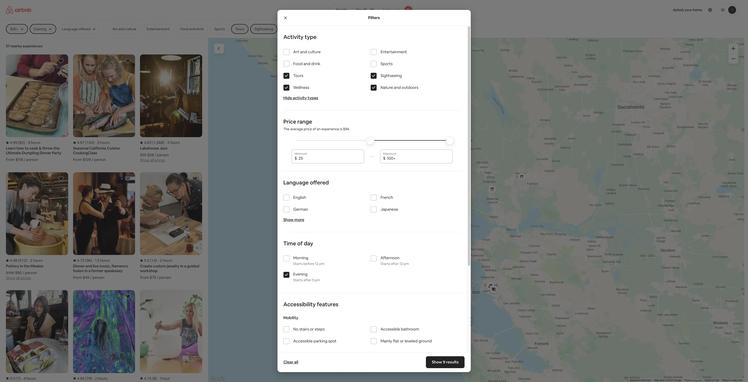 Task type: vqa. For each thing, say whether or not it's contained in the screenshot.
the topmost "prices"
yes



Task type: locate. For each thing, give the bounding box(es) containing it.
tours up wellness
[[293, 73, 303, 78]]

show all prices button for prices
[[140, 158, 165, 163]]

· 2 hours for jazz
[[166, 140, 180, 145]]

0 horizontal spatial dinner
[[40, 151, 51, 156]]

· 3 hours up "cook"
[[26, 140, 40, 145]]

culture inside the filters dialog
[[308, 49, 321, 55]]

0 vertical spatial 5
[[312, 278, 314, 283]]

hours right the 4
[[26, 377, 36, 381]]

/ right $109
[[92, 158, 93, 162]]

dinner down 4.73
[[73, 264, 85, 269]]

2 horizontal spatial add to wishlist image
[[192, 176, 198, 182]]

0 vertical spatial food and drink
[[180, 27, 204, 31]]

sports left tours button
[[214, 27, 225, 31]]

1 horizontal spatial a
[[184, 264, 186, 269]]

5.0 (7)
[[10, 377, 21, 381]]

starts inside evening starts after 5 pm
[[293, 278, 303, 283]]

and inside button
[[118, 27, 124, 31]]

drink inside food and drink 'button'
[[196, 27, 204, 31]]

in down (513)
[[20, 264, 23, 269]]

the down (513)
[[24, 264, 30, 269]]

0 horizontal spatial all
[[16, 276, 20, 281]]

after inside evening starts after 5 pm
[[304, 278, 312, 283]]

2 inside create custom jewelry in a guided workshop group
[[160, 258, 162, 263]]

· left 1.5
[[93, 258, 94, 263]]

· for (79)
[[93, 377, 94, 381]]

· 3 hours up california on the left
[[95, 140, 110, 145]]

all inside the pottery in the mission $100 $80 / person show all prices
[[16, 276, 20, 281]]

guided
[[187, 264, 199, 269]]

1 horizontal spatial add to wishlist image
[[125, 58, 131, 64]]

0 horizontal spatial sports
[[214, 27, 225, 31]]

0 horizontal spatial accessible
[[293, 339, 313, 344]]

4.99 (82)
[[10, 140, 25, 145]]

2 inside the lakehouse jazz group
[[167, 140, 170, 145]]

1 horizontal spatial food and drink
[[293, 61, 321, 66]]

· right (79)
[[93, 377, 94, 381]]

0 horizontal spatial art
[[112, 27, 118, 31]]

tours inside the filters dialog
[[293, 73, 303, 78]]

in up $49
[[85, 269, 88, 274]]

3 for 4.97 (153)
[[97, 140, 99, 145]]

0 vertical spatial 5.0
[[144, 258, 149, 263]]

1 vertical spatial all
[[16, 276, 20, 281]]

1 vertical spatial sports
[[381, 61, 393, 66]]

and
[[118, 27, 124, 31], [189, 27, 195, 31], [300, 49, 307, 55], [304, 61, 310, 66], [394, 85, 401, 90], [86, 264, 92, 269]]

5.0 (14)
[[144, 258, 157, 263]]

$ for 1st $ text box from right
[[383, 156, 386, 161]]

hours inside learn how to cook & throw the ultimate dumpling dinner party group
[[31, 140, 40, 145]]

morning starts before 12 pm
[[293, 256, 325, 266]]

1 vertical spatial of
[[297, 240, 303, 247]]

dinner and live music, flamenco fusion in a former speakeasy group
[[73, 173, 135, 280]]

prices
[[155, 158, 165, 163], [21, 276, 31, 281]]

0 horizontal spatial 12
[[315, 262, 319, 266]]

0 vertical spatial after
[[391, 262, 399, 266]]

1 vertical spatial the
[[24, 264, 30, 269]]

· 4 hours
[[22, 377, 36, 381]]

0 horizontal spatial of
[[297, 240, 303, 247]]

2 up 'jazz' at the left of the page
[[167, 140, 170, 145]]

· for (82)
[[26, 140, 27, 145]]

to
[[25, 146, 29, 151]]

from down fusion
[[73, 276, 82, 280]]

3 inside learn how to cook & throw the ultimate dumpling dinner party group
[[28, 140, 30, 145]]

accessibility
[[284, 301, 316, 308]]

hours for custom
[[163, 258, 172, 263]]

1 vertical spatial or
[[400, 339, 404, 344]]

0 horizontal spatial 5.0
[[10, 377, 15, 381]]

0 vertical spatial or
[[310, 327, 314, 332]]

· for (1,568)
[[166, 140, 166, 145]]

add to wishlist image inside soundbath meditation 'inner bliss' group
[[192, 294, 198, 300]]

5.0 up create
[[144, 258, 149, 263]]

4.99
[[10, 140, 17, 145]]

mission
[[31, 264, 43, 269]]

of left an
[[313, 127, 316, 131]]

· left 1
[[158, 377, 159, 381]]

1 vertical spatial food and drink
[[293, 61, 321, 66]]

1 horizontal spatial tours
[[293, 73, 303, 78]]

show all prices button down "pottery"
[[6, 276, 31, 281]]

1 vertical spatial art and culture
[[293, 49, 321, 55]]

2 12 from the left
[[400, 262, 403, 266]]

add
[[383, 8, 389, 12]]

2 up mission
[[30, 258, 32, 263]]

in right jewelry
[[180, 264, 183, 269]]

(8)
[[152, 377, 157, 381]]

0 horizontal spatial the
[[24, 264, 30, 269]]

4.95
[[77, 377, 85, 381]]

Sightseeing button
[[250, 24, 278, 34]]

5.0 left (7)
[[10, 377, 15, 381]]

/ inside create custom jewelry in a guided workshop from $75 / person
[[157, 276, 158, 280]]

12 down afternoon at the right bottom of page
[[400, 262, 403, 266]]

· inside dinner and live music, flamenco fusion in a former speakeasy group
[[93, 258, 94, 263]]

· right the (14) on the bottom of page
[[158, 258, 159, 263]]

0 horizontal spatial art and culture
[[112, 27, 136, 31]]

accessible up mainly
[[381, 327, 400, 332]]

dinner and live music, flamenco fusion in a former speakeasy from $49 / person
[[73, 264, 128, 280]]

art
[[112, 27, 118, 31], [293, 49, 299, 55]]

2 vertical spatial of
[[713, 379, 715, 382]]

0 horizontal spatial 5
[[312, 278, 314, 283]]

report
[[723, 379, 730, 382]]

2 inside crystal mirror space experience group
[[95, 377, 97, 381]]

hours for in
[[33, 258, 43, 263]]

report a map error
[[723, 379, 743, 382]]

1 horizontal spatial of
[[313, 127, 316, 131]]

1 12 from the left
[[315, 262, 319, 266]]

1 $ from the left
[[295, 156, 297, 161]]

0 vertical spatial dinner
[[40, 151, 51, 156]]

3 for 4.99 (82)
[[28, 140, 30, 145]]

starts down morning
[[293, 262, 303, 266]]

sports up nature on the right
[[381, 61, 393, 66]]

4.73 (96)
[[77, 258, 92, 263]]

or right the flat
[[400, 339, 404, 344]]

after for evening
[[304, 278, 312, 283]]

dumpling
[[22, 151, 39, 156]]

experience
[[322, 127, 339, 131]]

0 vertical spatial drink
[[196, 27, 204, 31]]

4.75 out of 5 average rating,  8 reviews image
[[140, 377, 157, 381]]

person inside the seasonal california cuisine cookingclass from $109 / person
[[94, 158, 106, 162]]

zoom in image
[[732, 47, 736, 51]]

hours for jazz
[[170, 140, 180, 145]]

1 horizontal spatial art and culture
[[293, 49, 321, 55]]

a inside dinner and live music, flamenco fusion in a former speakeasy from $49 / person
[[89, 269, 91, 274]]

· inside pottery in the mission group
[[28, 258, 29, 263]]

· 2 hours up custom
[[158, 258, 172, 263]]

starts
[[293, 262, 303, 266], [381, 262, 390, 266], [293, 278, 303, 283]]

· inside the lakehouse jazz group
[[166, 140, 166, 145]]

· 2 hours right (79)
[[93, 377, 107, 381]]

1 horizontal spatial $ text field
[[387, 156, 450, 161]]

person down 'jazz' at the left of the page
[[157, 153, 169, 158]]

· 3 hours inside seasonal california cuisine cookingclass "group"
[[95, 140, 110, 145]]

5.0 for 5.0 (7)
[[10, 377, 15, 381]]

after inside afternoon starts after 12 pm
[[391, 262, 399, 266]]

· 2 hours inside the lakehouse jazz group
[[166, 140, 180, 145]]

· 2 hours up 'jazz' at the left of the page
[[166, 140, 180, 145]]

4.97
[[77, 140, 85, 145]]

1 3 from the left
[[28, 140, 30, 145]]

1 horizontal spatial sports
[[381, 61, 393, 66]]

1 horizontal spatial sightseeing
[[381, 73, 402, 78]]

· right (513)
[[28, 258, 29, 263]]

0 vertical spatial art
[[112, 27, 118, 31]]

before
[[304, 262, 315, 266]]

show all prices button inside pottery in the mission group
[[6, 276, 31, 281]]

4.83
[[144, 140, 152, 145]]

0 horizontal spatial food
[[180, 27, 188, 31]]

of left day
[[297, 240, 303, 247]]

2 $ from the left
[[383, 156, 386, 161]]

hours up music,
[[100, 258, 110, 263]]

1 vertical spatial food
[[293, 61, 303, 66]]

0 horizontal spatial after
[[304, 278, 312, 283]]

hours up jewelry
[[163, 258, 172, 263]]

2 right (79)
[[95, 377, 97, 381]]

/ right $28
[[155, 153, 156, 158]]

4.95 out of 5 average rating,  79 reviews image
[[73, 377, 92, 381]]

and inside 'button'
[[189, 27, 195, 31]]

starts down afternoon at the right bottom of page
[[381, 262, 390, 266]]

hide activity types
[[284, 95, 318, 101]]

no
[[293, 327, 299, 332]]

5.0
[[144, 258, 149, 263], [10, 377, 15, 381]]

1 horizontal spatial · 3 hours
[[95, 140, 110, 145]]

/ right $118
[[24, 157, 25, 162]]

0 vertical spatial culture
[[125, 27, 136, 31]]

0 vertical spatial show all prices button
[[140, 158, 165, 163]]

or
[[310, 327, 314, 332], [400, 339, 404, 344]]

1 vertical spatial culture
[[308, 49, 321, 55]]

tours right the 'sports' button
[[235, 27, 244, 31]]

$35
[[140, 153, 147, 158]]

0 horizontal spatial in
[[20, 264, 23, 269]]

1 vertical spatial tours
[[293, 73, 303, 78]]

1 vertical spatial drink
[[311, 61, 321, 66]]

1 horizontal spatial the
[[54, 146, 60, 151]]

from down ultimate
[[6, 157, 15, 162]]

german
[[293, 207, 308, 212]]

$
[[295, 156, 297, 161], [383, 156, 386, 161]]

5 km
[[685, 379, 691, 382]]

from inside create custom jewelry in a guided workshop from $75 / person
[[140, 276, 149, 280]]

show all prices button down "lakehouse"
[[140, 158, 165, 163]]

1 horizontal spatial after
[[391, 262, 399, 266]]

1 horizontal spatial 5.0
[[144, 258, 149, 263]]

0 vertical spatial of
[[313, 127, 316, 131]]

· up 'jazz' at the left of the page
[[166, 140, 166, 145]]

2 3 from the left
[[97, 140, 99, 145]]

1 horizontal spatial culture
[[308, 49, 321, 55]]

all down $80 on the left of page
[[16, 276, 20, 281]]

entertainment
[[147, 27, 170, 31], [381, 49, 407, 55]]

0 horizontal spatial show all prices button
[[6, 276, 31, 281]]

offered
[[310, 179, 329, 186]]

3 inside seasonal california cuisine cookingclass "group"
[[97, 140, 99, 145]]

(96)
[[85, 258, 92, 263]]

$109
[[83, 158, 91, 162]]

show all prices button inside the lakehouse jazz group
[[140, 158, 165, 163]]

1 horizontal spatial drink
[[311, 61, 321, 66]]

pm
[[319, 262, 325, 266], [404, 262, 409, 266], [315, 278, 320, 283]]

person right the $75
[[159, 276, 171, 280]]

hours up "cook"
[[31, 140, 40, 145]]

hours right (79)
[[98, 377, 107, 381]]

0 horizontal spatial $
[[295, 156, 297, 161]]

4.99 out of 5 average rating,  82 reviews image
[[6, 140, 25, 145]]

· for (7)
[[22, 377, 22, 381]]

drink inside the filters dialog
[[311, 61, 321, 66]]

in inside create custom jewelry in a guided workshop from $75 / person
[[180, 264, 183, 269]]

· 3 hours for to
[[26, 140, 40, 145]]

Nature and outdoors button
[[304, 24, 345, 34]]

pm for afternoon
[[404, 262, 409, 266]]

in inside dinner and live music, flamenco fusion in a former speakeasy from $49 / person
[[85, 269, 88, 274]]

seasonal california cuisine cookingclass group
[[73, 55, 135, 162]]

4.83 (1,568)
[[144, 140, 165, 145]]

dinner inside learn how to cook & throw the ultimate dumpling dinner party from $118 / person
[[40, 151, 51, 156]]

· 2 hours inside create custom jewelry in a guided workshop group
[[158, 258, 172, 263]]

Entertainment button
[[143, 24, 174, 34]]

0 horizontal spatial sightseeing
[[255, 27, 273, 31]]

5 left the km
[[685, 379, 686, 382]]

2 inside pottery in the mission group
[[30, 258, 32, 263]]

person inside the pottery in the mission $100 $80 / person show all prices
[[25, 271, 37, 276]]

create
[[140, 264, 152, 269]]

hours inside seasonal california cuisine cookingclass "group"
[[100, 140, 110, 145]]

0 vertical spatial food
[[180, 27, 188, 31]]

0 horizontal spatial 3
[[28, 140, 30, 145]]

0 horizontal spatial food and drink
[[180, 27, 204, 31]]

from inside dinner and live music, flamenco fusion in a former speakeasy from $49 / person
[[73, 276, 82, 280]]

1 vertical spatial 5.0
[[10, 377, 15, 381]]

hours inside dinner and live music, flamenco fusion in a former speakeasy group
[[100, 258, 110, 263]]

starts inside morning starts before 12 pm
[[293, 262, 303, 266]]

pottery
[[6, 264, 19, 269]]

sports inside the filters dialog
[[381, 61, 393, 66]]

hours up california on the left
[[100, 140, 110, 145]]

prices down 'jazz' at the left of the page
[[155, 158, 165, 163]]

profile element
[[421, 0, 739, 20]]

food and drink inside the filters dialog
[[293, 61, 321, 66]]

0 horizontal spatial tours
[[235, 27, 244, 31]]

1 horizontal spatial prices
[[155, 158, 165, 163]]

None search field
[[330, 4, 415, 16]]

add to wishlist image for 4.95 (79)
[[125, 294, 131, 300]]

4.75
[[144, 377, 152, 381]]

1 vertical spatial prices
[[21, 276, 31, 281]]

1 horizontal spatial all
[[150, 158, 154, 163]]

a left map
[[731, 379, 732, 382]]

3 up california on the left
[[97, 140, 99, 145]]

sightseeing
[[255, 27, 273, 31], [381, 73, 402, 78]]

person down mission
[[25, 271, 37, 276]]

fusion
[[73, 269, 84, 274]]

4.95 (79)
[[77, 377, 92, 381]]

person inside the lakehouse jazz $35 $28 / person show all prices
[[157, 153, 169, 158]]

from left $109
[[73, 158, 82, 162]]

1.5
[[95, 258, 99, 263]]

/ right the $75
[[157, 276, 158, 280]]

show down $100
[[6, 276, 15, 281]]

0 vertical spatial art and culture
[[112, 27, 136, 31]]

person down dumpling
[[26, 157, 38, 162]]

parking
[[314, 339, 328, 344]]

5
[[312, 278, 314, 283], [685, 379, 686, 382]]

hours inside create custom jewelry in a guided workshop group
[[163, 258, 172, 263]]

3 up to
[[28, 140, 30, 145]]

lakehouse jazz $35 $28 / person show all prices
[[140, 146, 169, 163]]

nature and outdoors
[[381, 85, 419, 90]]

google image
[[210, 376, 226, 383]]

5.0 inside create custom jewelry in a guided workshop group
[[144, 258, 149, 263]]

starts for evening
[[293, 278, 303, 283]]

learn
[[6, 146, 16, 151]]

show 9 results
[[432, 360, 459, 365]]

culture
[[125, 27, 136, 31], [308, 49, 321, 55]]

after for afternoon
[[391, 262, 399, 266]]

1 vertical spatial show all prices button
[[6, 276, 31, 281]]

entertainment inside the filters dialog
[[381, 49, 407, 55]]

hide
[[284, 95, 292, 101]]

· inside classic sidecar, food & drinks tours 'group'
[[22, 377, 22, 381]]

· left the 4
[[22, 377, 22, 381]]

· 2 hours inside pottery in the mission group
[[28, 258, 43, 263]]

add to wishlist image inside pottery in the mission group
[[58, 176, 64, 182]]

2 up custom
[[160, 258, 162, 263]]

add to wishlist image inside the lakehouse jazz group
[[192, 58, 198, 64]]

accessible down stairs at the bottom left of the page
[[293, 339, 313, 344]]

0 horizontal spatial or
[[310, 327, 314, 332]]

0 vertical spatial sightseeing
[[255, 27, 273, 31]]

after
[[391, 262, 399, 266], [304, 278, 312, 283]]

0 vertical spatial all
[[150, 158, 154, 163]]

of left use
[[713, 379, 715, 382]]

crystal mirror space experience group
[[73, 291, 135, 383]]

1 horizontal spatial 5
[[685, 379, 686, 382]]

from down workshop
[[140, 276, 149, 280]]

$49
[[83, 276, 89, 280]]

1 horizontal spatial food
[[293, 61, 303, 66]]

1 horizontal spatial entertainment
[[381, 49, 407, 55]]

starts inside afternoon starts after 12 pm
[[381, 262, 390, 266]]

pm inside evening starts after 5 pm
[[315, 278, 320, 283]]

12 inside morning starts before 12 pm
[[315, 262, 319, 266]]

1 · 3 hours from the left
[[26, 140, 40, 145]]

show more
[[284, 217, 304, 223]]

1 vertical spatial accessible
[[293, 339, 313, 344]]

hours right (1,568) at the left top of page
[[170, 140, 180, 145]]

add to wishlist image inside classic sidecar, food & drinks tours 'group'
[[58, 294, 64, 300]]

1 horizontal spatial accessible
[[381, 327, 400, 332]]

2 vertical spatial all
[[294, 360, 298, 365]]

1 horizontal spatial 3
[[97, 140, 99, 145]]

1 vertical spatial dinner
[[73, 264, 85, 269]]

prices down $80 on the left of page
[[21, 276, 31, 281]]

1 vertical spatial sightseeing
[[381, 73, 402, 78]]

day
[[304, 240, 313, 247]]

/ right $49
[[90, 276, 92, 280]]

add to wishlist image inside crystal mirror space experience group
[[125, 294, 131, 300]]

art and culture inside button
[[112, 27, 136, 31]]

hours up mission
[[33, 258, 43, 263]]

0 vertical spatial entertainment
[[147, 27, 170, 31]]

1 vertical spatial entertainment
[[381, 49, 407, 55]]

all down $28
[[150, 158, 154, 163]]

· inside soundbath meditation 'inner bliss' group
[[158, 377, 159, 381]]

the right throw
[[54, 146, 60, 151]]

sightseeing right tours button
[[255, 27, 273, 31]]

activity
[[293, 95, 307, 101]]

· for (513)
[[28, 258, 29, 263]]

0 vertical spatial the
[[54, 146, 60, 151]]

· 2 hours up mission
[[28, 258, 43, 263]]

1 horizontal spatial show all prices button
[[140, 158, 165, 163]]

12 inside afternoon starts after 12 pm
[[400, 262, 403, 266]]

pm for evening
[[315, 278, 320, 283]]

0 horizontal spatial $ text field
[[299, 156, 362, 161]]

afternoon starts after 12 pm
[[381, 256, 409, 266]]

food inside the filters dialog
[[293, 61, 303, 66]]

Food and drink button
[[176, 24, 208, 34]]

seasonal california cuisine cookingclass from $109 / person
[[73, 146, 120, 162]]

5 inside evening starts after 5 pm
[[312, 278, 314, 283]]

1 horizontal spatial 12
[[400, 262, 403, 266]]

0 vertical spatial accessible
[[381, 327, 400, 332]]

pottery in the mission $100 $80 / person show all prices
[[6, 264, 43, 281]]

2 horizontal spatial all
[[294, 360, 298, 365]]

0 horizontal spatial culture
[[125, 27, 136, 31]]

0 vertical spatial tours
[[235, 27, 244, 31]]

accessible bathroom
[[381, 327, 419, 332]]

· for (14)
[[158, 258, 159, 263]]

· inside create custom jewelry in a guided workshop group
[[158, 258, 159, 263]]

show all prices button for show
[[6, 276, 31, 281]]

add to wishlist image
[[192, 58, 198, 64], [58, 176, 64, 182], [125, 176, 131, 182], [58, 294, 64, 300], [125, 294, 131, 300], [192, 294, 198, 300]]

a left guided
[[184, 264, 186, 269]]

add to wishlist image for create custom jewelry in a guided workshop from $75 / person
[[192, 176, 198, 182]]

1 vertical spatial art
[[293, 49, 299, 55]]

· 3 hours inside learn how to cook & throw the ultimate dumpling dinner party group
[[26, 140, 40, 145]]

accessible
[[381, 327, 400, 332], [293, 339, 313, 344]]

english
[[293, 195, 306, 200]]

2 · 3 hours from the left
[[95, 140, 110, 145]]

of for time of day
[[297, 240, 303, 247]]

all right clear
[[294, 360, 298, 365]]

drink
[[196, 27, 204, 31], [311, 61, 321, 66]]

add to wishlist image for 4.83 (1,568)
[[192, 58, 198, 64]]

· inside crystal mirror space experience group
[[93, 377, 94, 381]]

hide activity types button
[[284, 95, 318, 101]]

1 vertical spatial after
[[304, 278, 312, 283]]

· right (82) at the top of the page
[[26, 140, 27, 145]]

0 horizontal spatial entertainment
[[147, 27, 170, 31]]

or right stairs at the bottom left of the page
[[310, 327, 314, 332]]

add to wishlist image for learn how to cook & throw the ultimate dumpling dinner party from $118 / person
[[58, 58, 64, 64]]

0 horizontal spatial prices
[[21, 276, 31, 281]]

2 $ text field from the left
[[387, 156, 450, 161]]

©2023
[[666, 379, 673, 382]]

accessible for accessible bathroom
[[381, 327, 400, 332]]

zoom out image
[[732, 57, 736, 61]]

0 horizontal spatial · 3 hours
[[26, 140, 40, 145]]

and inside dinner and live music, flamenco fusion in a former speakeasy from $49 / person
[[86, 264, 92, 269]]

learn how to cook & throw the ultimate dumpling dinner party group
[[6, 55, 68, 162]]

1 horizontal spatial in
[[85, 269, 88, 274]]

person down california on the left
[[94, 158, 106, 162]]

2 horizontal spatial of
[[713, 379, 715, 382]]

pm inside morning starts before 12 pm
[[319, 262, 325, 266]]

5 down 'before'
[[312, 278, 314, 283]]

add to wishlist image
[[58, 58, 64, 64], [125, 58, 131, 64], [192, 176, 198, 182]]

pm for morning
[[319, 262, 325, 266]]

$ text field
[[299, 156, 362, 161], [387, 156, 450, 161]]

prices inside the pottery in the mission $100 $80 / person show all prices
[[21, 276, 31, 281]]

show 9 results link
[[426, 357, 465, 369]]

after down evening
[[304, 278, 312, 283]]

0 vertical spatial sports
[[214, 27, 225, 31]]

starts down evening
[[293, 278, 303, 283]]

· 2 hours inside crystal mirror space experience group
[[93, 377, 107, 381]]

soundbath meditation 'inner bliss' group
[[140, 291, 202, 383]]

12 right 'before'
[[315, 262, 319, 266]]

wellness
[[293, 85, 309, 90]]

1 $ text field from the left
[[299, 156, 362, 161]]

after down afternoon at the right bottom of page
[[391, 262, 399, 266]]

$ for first $ text box from left
[[295, 156, 297, 161]]

2 for 4.98 (513)
[[30, 258, 32, 263]]

1 horizontal spatial or
[[400, 339, 404, 344]]

person down former
[[92, 276, 104, 280]]

sightseeing up nature on the right
[[381, 73, 402, 78]]

from inside learn how to cook & throw the ultimate dumpling dinner party from $118 / person
[[6, 157, 15, 162]]

show down $35
[[140, 158, 150, 163]]

1
[[160, 377, 161, 381]]

show all prices button
[[140, 158, 165, 163], [6, 276, 31, 281]]

a inside create custom jewelry in a guided workshop from $75 / person
[[184, 264, 186, 269]]

add to wishlist image for 5.0 (7)
[[58, 294, 64, 300]]

hours inside classic sidecar, food & drinks tours 'group'
[[26, 377, 36, 381]]

/ right $80 on the left of page
[[23, 271, 24, 276]]

pm inside afternoon starts after 12 pm
[[404, 262, 409, 266]]

0 horizontal spatial add to wishlist image
[[58, 58, 64, 64]]

accessibility features
[[284, 301, 339, 308]]

1 horizontal spatial dinner
[[73, 264, 85, 269]]

hours inside pottery in the mission group
[[33, 258, 43, 263]]

music,
[[100, 264, 111, 269]]

ground
[[419, 339, 432, 344]]

9
[[443, 360, 446, 365]]

a up $49
[[89, 269, 91, 274]]

hours inside the lakehouse jazz group
[[170, 140, 180, 145]]

all inside "button"
[[294, 360, 298, 365]]

2 for 4.95 (79)
[[95, 377, 97, 381]]

the inside the pottery in the mission $100 $80 / person show all prices
[[24, 264, 30, 269]]

google
[[674, 379, 682, 382]]

km
[[687, 379, 690, 382]]

dinner left party
[[40, 151, 51, 156]]

add to wishlist image inside dinner and live music, flamenco fusion in a former speakeasy group
[[125, 176, 131, 182]]

57 nearby experiences
[[6, 44, 43, 48]]

· right (153)
[[95, 140, 96, 145]]

· for (153)
[[95, 140, 96, 145]]



Task type: describe. For each thing, give the bounding box(es) containing it.
hours for and
[[100, 258, 110, 263]]

· 2 hours for in
[[28, 258, 43, 263]]

4.83 out of 5 average rating,  1,568 reviews image
[[140, 140, 165, 145]]

seasonal
[[73, 146, 89, 151]]

the
[[284, 127, 290, 131]]

cookingclass
[[73, 151, 97, 156]]

nov 15 – 30 button
[[352, 4, 379, 16]]

Tours button
[[231, 24, 248, 34]]

how
[[17, 146, 24, 151]]

accessible for accessible parking spot
[[293, 339, 313, 344]]

· for (8)
[[158, 377, 159, 381]]

hour
[[162, 377, 170, 381]]

person inside create custom jewelry in a guided workshop from $75 / person
[[159, 276, 171, 280]]

price
[[284, 118, 296, 125]]

mainly
[[381, 339, 392, 344]]

–
[[368, 8, 370, 12]]

tours inside button
[[235, 27, 244, 31]]

/ inside the seasonal california cuisine cookingclass from $109 / person
[[92, 158, 93, 162]]

4.97 (153)
[[77, 140, 94, 145]]

map
[[655, 379, 660, 382]]

or for steps
[[310, 327, 314, 332]]

activity type
[[284, 33, 317, 40]]

clear
[[284, 360, 293, 365]]

flamenco
[[112, 264, 128, 269]]

(7)
[[16, 377, 21, 381]]

from inside the seasonal california cuisine cookingclass from $109 / person
[[73, 158, 82, 162]]

is
[[340, 127, 343, 131]]

of for terms of use
[[713, 379, 715, 382]]

nov 15 – 30
[[356, 8, 374, 12]]

(14)
[[150, 258, 157, 263]]

outdoors
[[402, 85, 419, 90]]

art and culture inside the filters dialog
[[293, 49, 321, 55]]

jewelry
[[167, 264, 180, 269]]

keyboard shortcuts
[[630, 379, 652, 382]]

experiences
[[23, 44, 43, 48]]

(513)
[[18, 258, 27, 263]]

nearby
[[11, 44, 22, 48]]

report a map error link
[[723, 379, 743, 382]]

57
[[6, 44, 10, 48]]

mainly flat or leveled ground
[[381, 339, 432, 344]]

hours inside crystal mirror space experience group
[[98, 377, 107, 381]]

add guests button
[[378, 4, 415, 16]]

4.73
[[77, 258, 85, 263]]

12 for afternoon
[[400, 262, 403, 266]]

language
[[284, 179, 309, 186]]

flat
[[393, 339, 399, 344]]

dinner inside dinner and live music, flamenco fusion in a former speakeasy from $49 / person
[[73, 264, 85, 269]]

french
[[381, 195, 393, 200]]

food and drink inside 'button'
[[180, 27, 204, 31]]

· 1.5 hours
[[93, 258, 110, 263]]

language offered
[[284, 179, 329, 186]]

spot
[[328, 339, 337, 344]]

hours for how
[[31, 140, 40, 145]]

culture inside art and culture button
[[125, 27, 136, 31]]

show inside the pottery in the mission $100 $80 / person show all prices
[[6, 276, 15, 281]]

5 km button
[[683, 379, 704, 383]]

entertainment inside button
[[147, 27, 170, 31]]

2 for 4.83 (1,568)
[[167, 140, 170, 145]]

add to wishlist image for 4.98 (513)
[[58, 176, 64, 182]]

· 1 hour
[[158, 377, 170, 381]]

of inside price range the average price of an experience is $94.
[[313, 127, 316, 131]]

lakehouse jazz group
[[140, 55, 202, 163]]

$118
[[16, 157, 23, 162]]

starts for afternoon
[[381, 262, 390, 266]]

keyboard shortcuts button
[[630, 379, 652, 383]]

in inside the pottery in the mission $100 $80 / person show all prices
[[20, 264, 23, 269]]

add to wishlist image for 4.75 (8)
[[192, 294, 198, 300]]

nearby button
[[330, 4, 352, 16]]

map data ©2023 google
[[655, 379, 682, 382]]

(82)
[[18, 140, 25, 145]]

15
[[364, 8, 367, 12]]

activity
[[284, 33, 304, 40]]

party
[[52, 151, 61, 156]]

create custom jewelry in a guided workshop group
[[140, 173, 202, 280]]

stairs
[[299, 327, 309, 332]]

2 for 5.0 (14)
[[160, 258, 162, 263]]

5.0 out of 5 average rating,  7 reviews image
[[6, 377, 21, 381]]

/ inside the lakehouse jazz $35 $28 / person show all prices
[[155, 153, 156, 158]]

5 inside button
[[685, 379, 686, 382]]

30
[[370, 8, 374, 12]]

learn how to cook & throw the ultimate dumpling dinner party from $118 / person
[[6, 146, 61, 162]]

4.98 out of 5 average rating,  513 reviews image
[[6, 258, 27, 263]]

pottery in the mission group
[[6, 173, 68, 281]]

4.73 out of 5 average rating,  96 reviews image
[[73, 258, 92, 263]]

sightseeing inside button
[[255, 27, 273, 31]]

the inside learn how to cook & throw the ultimate dumpling dinner party from $118 / person
[[54, 146, 60, 151]]

2 horizontal spatial a
[[731, 379, 732, 382]]

/ inside learn how to cook & throw the ultimate dumpling dinner party from $118 / person
[[24, 157, 25, 162]]

add to wishlist image for 4.73 (96)
[[125, 176, 131, 182]]

$80
[[15, 271, 22, 276]]

custom
[[153, 264, 166, 269]]

person inside learn how to cook & throw the ultimate dumpling dinner party from $118 / person
[[26, 157, 38, 162]]

nearby
[[336, 8, 348, 12]]

hours for california
[[100, 140, 110, 145]]

speakeasy
[[104, 269, 123, 274]]

· 2 hours for custom
[[158, 258, 172, 263]]

show inside the lakehouse jazz $35 $28 / person show all prices
[[140, 158, 150, 163]]

terms of use
[[705, 379, 720, 382]]

prices inside the lakehouse jazz $35 $28 / person show all prices
[[155, 158, 165, 163]]

or for leveled
[[400, 339, 404, 344]]

evening
[[293, 272, 308, 277]]

morning
[[293, 256, 308, 261]]

art inside the filters dialog
[[293, 49, 299, 55]]

price range the average price of an experience is $94.
[[284, 118, 350, 131]]

/ inside the pottery in the mission $100 $80 / person show all prices
[[23, 271, 24, 276]]

/ inside dinner and live music, flamenco fusion in a former speakeasy from $49 / person
[[90, 276, 92, 280]]

add guests
[[383, 8, 401, 12]]

Wellness button
[[280, 24, 302, 34]]

all inside the lakehouse jazz $35 $28 / person show all prices
[[150, 158, 154, 163]]

show left 9
[[432, 360, 442, 365]]

data
[[660, 379, 665, 382]]

12 for morning
[[315, 262, 319, 266]]

live
[[93, 264, 99, 269]]

sightseeing inside the filters dialog
[[381, 73, 402, 78]]

type
[[305, 33, 317, 40]]

google map
showing 24 experiences. region
[[208, 38, 745, 383]]

art inside button
[[112, 27, 118, 31]]

evening starts after 5 pm
[[293, 272, 320, 283]]

· for (96)
[[93, 258, 94, 263]]

(153)
[[85, 140, 94, 145]]

4.98
[[10, 258, 17, 263]]

&
[[39, 146, 42, 151]]

starts for morning
[[293, 262, 303, 266]]

Art and culture button
[[108, 24, 141, 34]]

error
[[738, 379, 743, 382]]

4.98 (513)
[[10, 258, 27, 263]]

Sports button
[[210, 24, 229, 34]]

ultimate
[[6, 151, 21, 156]]

4.75 (8)
[[144, 377, 157, 381]]

price
[[304, 127, 312, 131]]

person inside dinner and live music, flamenco fusion in a former speakeasy from $49 / person
[[92, 276, 104, 280]]

none search field containing nearby
[[330, 4, 415, 16]]

add to wishlist image for seasonal california cuisine cookingclass from $109 / person
[[125, 58, 131, 64]]

japanese
[[381, 207, 398, 212]]

classic sidecar, food & drinks tours group
[[6, 291, 68, 383]]

food inside 'button'
[[180, 27, 188, 31]]

former
[[91, 269, 104, 274]]

sports inside the 'sports' button
[[214, 27, 225, 31]]

filters dialog
[[278, 10, 471, 383]]

$75
[[150, 276, 156, 280]]

· 3 hours for cuisine
[[95, 140, 110, 145]]

5.0 for 5.0 (14)
[[144, 258, 149, 263]]

features
[[317, 301, 339, 308]]

$94.
[[343, 127, 350, 131]]

more
[[295, 217, 304, 223]]

create custom jewelry in a guided workshop from $75 / person
[[140, 264, 199, 280]]

4.97 out of 5 average rating,  153 reviews image
[[73, 140, 94, 145]]

clear all button
[[281, 358, 301, 368]]

5.0 out of 5 average rating,  14 reviews image
[[140, 258, 157, 263]]

show left more
[[284, 217, 294, 223]]

afternoon
[[381, 256, 400, 261]]

map
[[733, 379, 737, 382]]

jazz
[[160, 146, 168, 151]]



